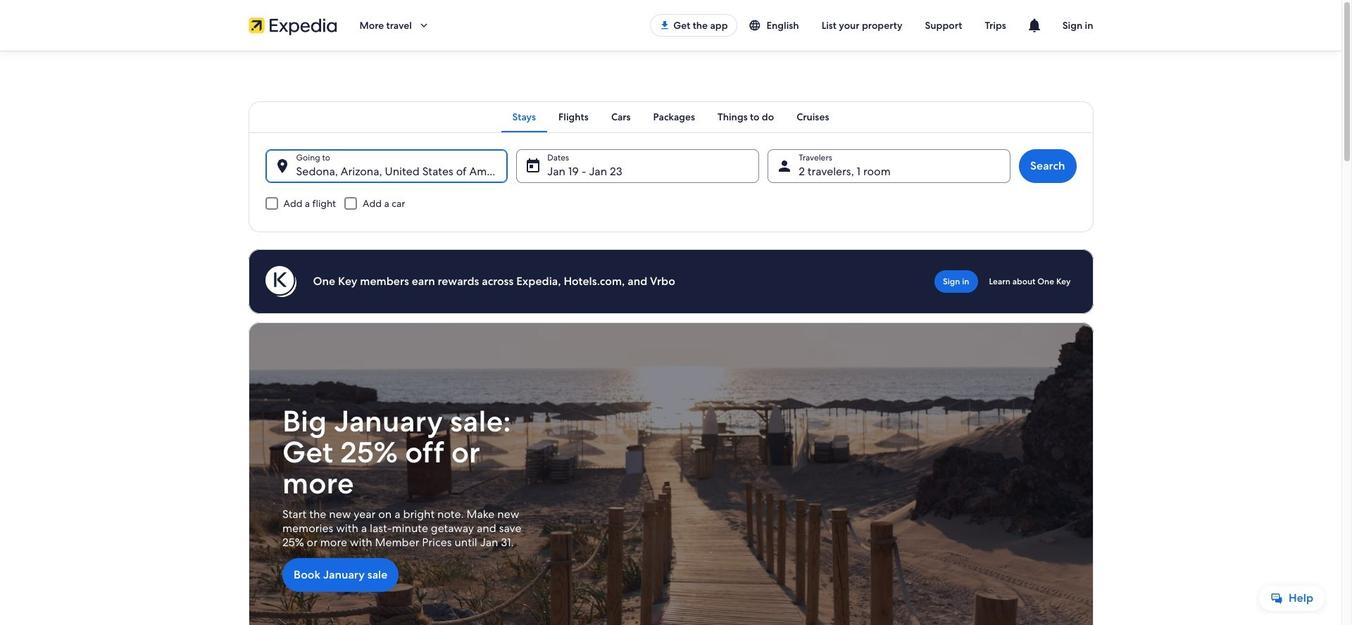 Task type: locate. For each thing, give the bounding box(es) containing it.
download the app button image
[[659, 20, 671, 31]]

expedia logo image
[[248, 15, 337, 35]]

more travel image
[[417, 19, 430, 32]]

small image
[[748, 19, 766, 32]]

tab list
[[248, 101, 1093, 132]]

main content
[[0, 51, 1341, 625]]



Task type: describe. For each thing, give the bounding box(es) containing it.
communication center icon image
[[1026, 17, 1043, 34]]

travel sale activities deals image
[[248, 323, 1093, 625]]



Task type: vqa. For each thing, say whether or not it's contained in the screenshot.
More travel icon
yes



